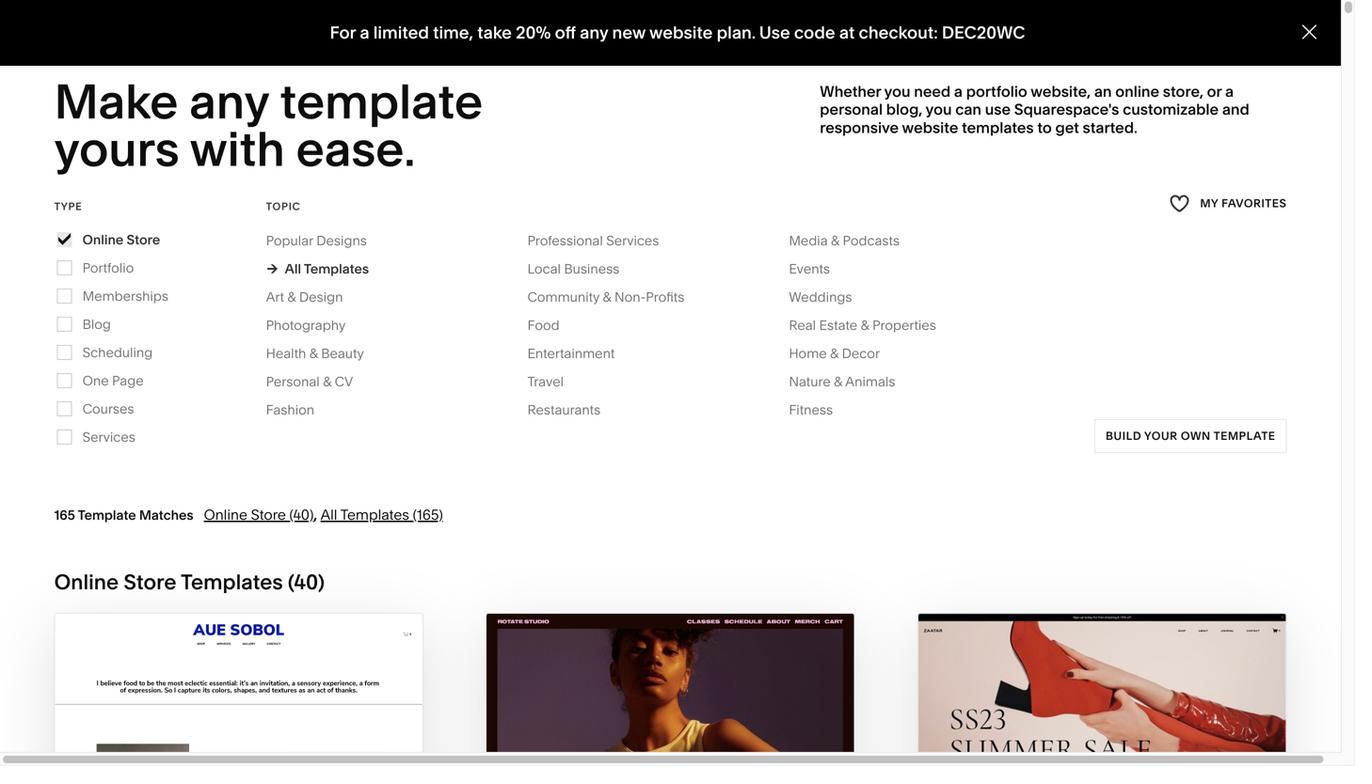 Task type: vqa. For each thing, say whether or not it's contained in the screenshot.
the Handle
no



Task type: describe. For each thing, give the bounding box(es) containing it.
at
[[839, 22, 855, 43]]

real estate & properties
[[789, 317, 936, 333]]

0 vertical spatial templates
[[304, 261, 369, 277]]

online
[[1115, 82, 1159, 101]]

yours
[[54, 120, 179, 178]]

professional
[[527, 233, 603, 249]]

store for online store
[[127, 232, 160, 248]]

make
[[54, 72, 178, 131]]

165 template matches
[[54, 508, 193, 524]]

checkout:
[[859, 22, 938, 43]]

nature & animals link
[[789, 374, 914, 390]]

2 vertical spatial templates
[[181, 570, 283, 595]]

limited
[[373, 22, 429, 43]]

online store (40) , all templates (165)
[[204, 507, 443, 524]]

food link
[[527, 317, 578, 333]]

plan.
[[717, 22, 756, 43]]

design
[[299, 289, 343, 305]]

make any template yours with ease.
[[54, 72, 493, 178]]

fashion
[[266, 402, 314, 418]]

40
[[294, 570, 318, 595]]

portfolio
[[82, 260, 134, 276]]

portfolio
[[966, 82, 1027, 101]]

memberships
[[82, 288, 168, 304]]

1 vertical spatial services
[[82, 429, 135, 445]]

)
[[318, 570, 325, 595]]

get
[[1055, 118, 1079, 137]]

fitness
[[789, 402, 833, 418]]

store for online store (40) , all templates (165)
[[251, 507, 286, 524]]

1 horizontal spatial a
[[954, 82, 963, 101]]

events link
[[789, 261, 849, 277]]

or
[[1207, 82, 1222, 101]]

code
[[794, 22, 835, 43]]

template inside 'button'
[[1213, 429, 1276, 443]]

photography link
[[266, 317, 364, 333]]

template
[[78, 508, 136, 524]]

scheduling
[[82, 345, 153, 361]]

health & beauty link
[[266, 346, 383, 362]]

(165)
[[413, 507, 443, 524]]

home & decor link
[[789, 346, 899, 362]]

own
[[1181, 429, 1211, 443]]

aue sobol image
[[55, 614, 423, 767]]

with
[[190, 120, 285, 178]]

squarespace's
[[1014, 100, 1119, 119]]

and
[[1222, 100, 1249, 119]]

for a limited time, take 20% off any new website plan. use code at checkout: dec20wc
[[330, 22, 1025, 43]]

online store (40) link
[[204, 507, 314, 524]]

entertainment link
[[527, 346, 634, 362]]

0 horizontal spatial all
[[285, 261, 301, 277]]

art
[[266, 289, 284, 305]]

whether
[[820, 82, 881, 101]]

ease.
[[296, 120, 415, 178]]

fitness link
[[789, 402, 852, 418]]

use
[[759, 22, 790, 43]]

& for health & beauty
[[309, 346, 318, 362]]

professional services link
[[527, 233, 678, 249]]

build
[[1106, 429, 1142, 443]]

my favorites link
[[1169, 191, 1287, 216]]

media
[[789, 233, 828, 249]]

0 vertical spatial website
[[649, 22, 713, 43]]

popular
[[266, 233, 313, 249]]

1 horizontal spatial you
[[926, 100, 952, 119]]

1 horizontal spatial all
[[320, 507, 337, 524]]

my
[[1200, 196, 1218, 210]]

health
[[266, 346, 306, 362]]

online for online store templates ( 40 )
[[54, 570, 119, 595]]

type
[[54, 200, 82, 213]]

build your own template
[[1106, 429, 1276, 443]]

started.
[[1083, 118, 1138, 137]]

online store
[[82, 232, 160, 248]]

template inside make any template yours with ease.
[[280, 72, 483, 131]]

art & design link
[[266, 289, 362, 305]]

1 horizontal spatial any
[[580, 22, 608, 43]]

1 vertical spatial templates
[[340, 507, 409, 524]]

entertainment
[[527, 346, 615, 362]]

travel link
[[527, 374, 583, 390]]

online for online store
[[82, 232, 124, 248]]

store for online store templates ( 40 )
[[124, 570, 177, 595]]

photography
[[266, 317, 346, 333]]

templates
[[962, 118, 1034, 137]]

need
[[914, 82, 951, 101]]

estate
[[819, 317, 857, 333]]



Task type: locate. For each thing, give the bounding box(es) containing it.
& right media
[[831, 233, 840, 249]]

& for media & podcasts
[[831, 233, 840, 249]]

online right matches
[[204, 507, 247, 524]]

personal
[[266, 374, 320, 390]]

favorites
[[1222, 196, 1287, 210]]

online up portfolio
[[82, 232, 124, 248]]

weddings
[[789, 289, 852, 305]]

1 horizontal spatial template
[[1213, 429, 1276, 443]]

2 vertical spatial online
[[54, 570, 119, 595]]

website
[[649, 22, 713, 43], [902, 118, 958, 137]]

popular designs link
[[266, 233, 386, 249]]

events
[[789, 261, 830, 277]]

real estate & properties link
[[789, 317, 955, 333]]

store up portfolio
[[127, 232, 160, 248]]

home
[[789, 346, 827, 362]]

you left can
[[926, 100, 952, 119]]

1 horizontal spatial website
[[902, 118, 958, 137]]

topic
[[266, 200, 301, 213]]

online
[[82, 232, 124, 248], [204, 507, 247, 524], [54, 570, 119, 595]]

an
[[1094, 82, 1112, 101]]

& for home & decor
[[830, 346, 839, 362]]

health & beauty
[[266, 346, 364, 362]]

whether you need a portfolio website, an online store, or a personal blog, you can use squarespace's customizable and responsive website templates to get started.
[[820, 82, 1249, 137]]

media & podcasts
[[789, 233, 900, 249]]

nature & animals
[[789, 374, 895, 390]]

take
[[477, 22, 512, 43]]

1 vertical spatial template
[[1213, 429, 1276, 443]]

any inside make any template yours with ease.
[[189, 72, 269, 131]]

all templates link
[[266, 261, 369, 277]]

fashion link
[[266, 402, 333, 418]]

local business
[[527, 261, 620, 277]]

0 horizontal spatial services
[[82, 429, 135, 445]]

0 horizontal spatial template
[[280, 72, 483, 131]]

0 vertical spatial all
[[285, 261, 301, 277]]

2 horizontal spatial a
[[1225, 82, 1234, 101]]

one page
[[82, 373, 144, 389]]

courses
[[82, 401, 134, 417]]

weddings link
[[789, 289, 871, 305]]

rotate image
[[487, 614, 854, 767]]

1 vertical spatial any
[[189, 72, 269, 131]]

my favorites
[[1200, 196, 1287, 210]]

time,
[[433, 22, 473, 43]]

community & non-profits
[[527, 289, 684, 305]]

(40)
[[289, 507, 314, 524]]

new
[[612, 22, 646, 43]]

a right or
[[1225, 82, 1234, 101]]

website down need
[[902, 118, 958, 137]]

0 vertical spatial online
[[82, 232, 124, 248]]

& for community & non-profits
[[603, 289, 611, 305]]

travel
[[527, 374, 564, 390]]

services down courses
[[82, 429, 135, 445]]

a right for
[[360, 22, 369, 43]]

personal & cv
[[266, 374, 353, 390]]

template
[[280, 72, 483, 131], [1213, 429, 1276, 443]]

& right health
[[309, 346, 318, 362]]

zaatar image
[[918, 614, 1286, 767]]

website right new
[[649, 22, 713, 43]]

store down matches
[[124, 570, 177, 595]]

1 vertical spatial online
[[204, 507, 247, 524]]

0 vertical spatial services
[[606, 233, 659, 249]]

all down popular
[[285, 261, 301, 277]]

templates left (165)
[[340, 507, 409, 524]]

1 vertical spatial website
[[902, 118, 958, 137]]

nature
[[789, 374, 831, 390]]

0 horizontal spatial you
[[884, 82, 910, 101]]

you
[[884, 82, 910, 101], [926, 100, 952, 119]]

a
[[360, 22, 369, 43], [954, 82, 963, 101], [1225, 82, 1234, 101]]

dec20wc
[[942, 22, 1025, 43]]

blog,
[[886, 100, 922, 119]]

a right need
[[954, 82, 963, 101]]

templates left (
[[181, 570, 283, 595]]

animals
[[845, 374, 895, 390]]

template right own on the right of the page
[[1213, 429, 1276, 443]]

all templates (165) link
[[320, 507, 443, 524]]

20%
[[516, 22, 551, 43]]

store left "(40)" on the left
[[251, 507, 286, 524]]

local business link
[[527, 261, 638, 277]]

one
[[82, 373, 109, 389]]

online down template
[[54, 570, 119, 595]]

cv
[[335, 374, 353, 390]]

restaurants
[[527, 402, 601, 418]]

,
[[314, 507, 317, 524]]

2 vertical spatial store
[[124, 570, 177, 595]]

professional services
[[527, 233, 659, 249]]

page
[[112, 373, 144, 389]]

customizable
[[1123, 100, 1219, 119]]

responsive
[[820, 118, 899, 137]]

local
[[527, 261, 561, 277]]

1 horizontal spatial services
[[606, 233, 659, 249]]

can
[[955, 100, 982, 119]]

media & podcasts link
[[789, 233, 919, 249]]

& right home
[[830, 346, 839, 362]]

online for online store (40) , all templates (165)
[[204, 507, 247, 524]]

0 horizontal spatial website
[[649, 22, 713, 43]]

popular designs
[[266, 233, 367, 249]]

for
[[330, 22, 356, 43]]

online store templates ( 40 )
[[54, 570, 325, 595]]

& for art & design
[[287, 289, 296, 305]]

0 vertical spatial any
[[580, 22, 608, 43]]

& right nature
[[834, 374, 842, 390]]

template down limited
[[280, 72, 483, 131]]

all right ','
[[320, 507, 337, 524]]

templates down designs
[[304, 261, 369, 277]]

1 vertical spatial store
[[251, 507, 286, 524]]

food
[[527, 317, 560, 333]]

0 vertical spatial store
[[127, 232, 160, 248]]

& for nature & animals
[[834, 374, 842, 390]]

your
[[1144, 429, 1178, 443]]

website,
[[1031, 82, 1091, 101]]

& left cv
[[323, 374, 331, 390]]

1 vertical spatial all
[[320, 507, 337, 524]]

community
[[527, 289, 600, 305]]

website inside whether you need a portfolio website, an online store, or a personal blog, you can use squarespace's customizable and responsive website templates to get started.
[[902, 118, 958, 137]]

& right estate
[[861, 317, 869, 333]]

home & decor
[[789, 346, 880, 362]]

restaurants link
[[527, 402, 619, 418]]

you left need
[[884, 82, 910, 101]]

use
[[985, 100, 1011, 119]]

art & design
[[266, 289, 343, 305]]

0 horizontal spatial any
[[189, 72, 269, 131]]

non-
[[615, 289, 646, 305]]

blog
[[82, 316, 111, 332]]

& for personal & cv
[[323, 374, 331, 390]]

& right art at the top left of the page
[[287, 289, 296, 305]]

0 vertical spatial template
[[280, 72, 483, 131]]

& left non-
[[603, 289, 611, 305]]

podcasts
[[843, 233, 900, 249]]

profits
[[646, 289, 684, 305]]

decor
[[842, 346, 880, 362]]

services up business on the top left of page
[[606, 233, 659, 249]]

to
[[1037, 118, 1052, 137]]

personal
[[820, 100, 883, 119]]

properties
[[872, 317, 936, 333]]

0 horizontal spatial a
[[360, 22, 369, 43]]



